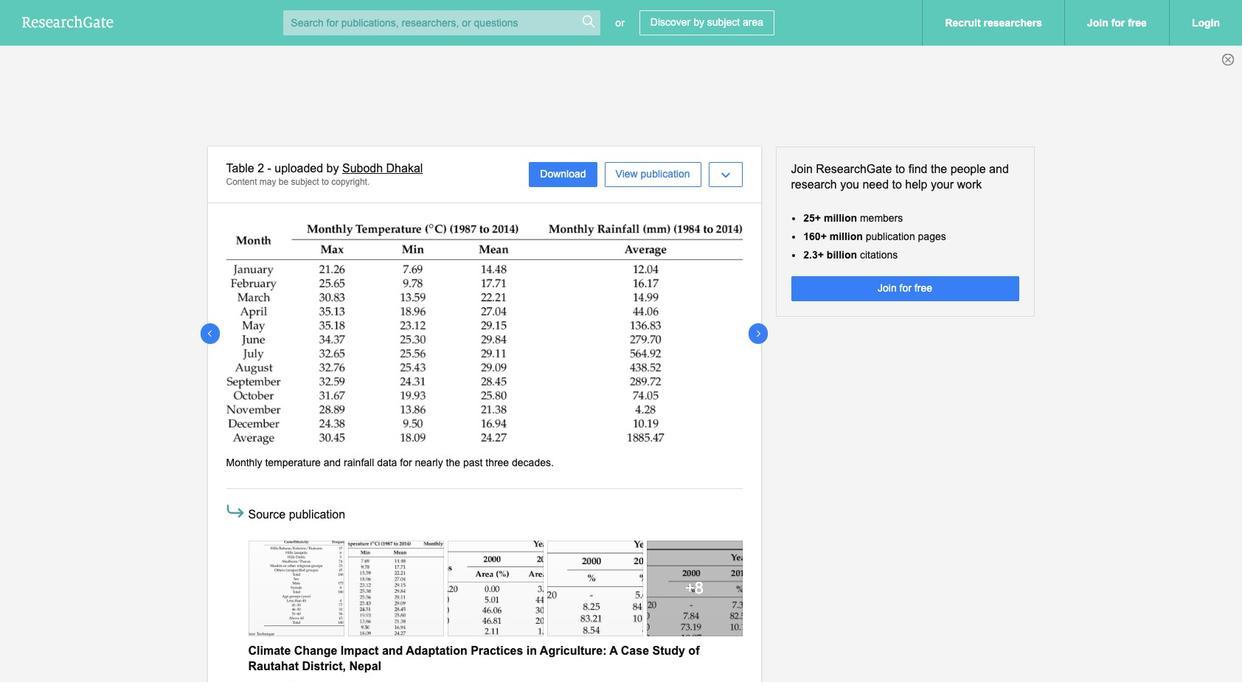 Task type: describe. For each thing, give the bounding box(es) containing it.
and inside climate change impact and adaptation practices in agriculture: a case study of rautahat district, nepal
[[382, 646, 403, 658]]

view publication
[[616, 168, 690, 180]]

uploaded
[[275, 162, 323, 175]]

source publication
[[248, 509, 345, 521]]

a
[[609, 646, 618, 658]]

billion
[[827, 249, 857, 261]]

three
[[485, 458, 509, 469]]

in
[[526, 646, 537, 658]]

download link
[[529, 162, 597, 187]]

to left help
[[892, 178, 902, 191]]

district,
[[302, 661, 346, 674]]

0 vertical spatial million
[[824, 212, 857, 224]]

your
[[931, 178, 954, 191]]

by inside table 2 - uploaded by subodh dhakal content may be subject to copyright.
[[326, 162, 339, 175]]

agriculture:
[[540, 646, 607, 658]]

size m image inside +8 link
[[686, 590, 703, 607]]

160+
[[803, 231, 827, 242]]

study
[[652, 646, 685, 658]]

size m image left source
[[224, 501, 246, 523]]

adaptation
[[406, 646, 467, 658]]

publication for view publication
[[641, 168, 690, 180]]

2.3+
[[803, 249, 824, 261]]

size s image
[[581, 14, 596, 29]]

members
[[860, 212, 903, 224]]

1 horizontal spatial join for free
[[1087, 17, 1147, 29]]

0 vertical spatial join for free link
[[1064, 0, 1169, 46]]

by inside discover by subject area link
[[693, 16, 704, 28]]

-
[[267, 162, 271, 175]]

source
[[248, 509, 286, 521]]

login
[[1192, 17, 1220, 29]]

people
[[950, 163, 986, 176]]

monthly temperature and rainfall data for nearly the past three decades.
[[226, 458, 557, 469]]

download
[[540, 168, 586, 180]]

be
[[279, 177, 289, 187]]

subodh
[[342, 162, 383, 175]]

practices
[[471, 646, 523, 658]]

discover
[[650, 16, 691, 28]]

0 horizontal spatial and
[[324, 458, 341, 469]]

to left find
[[895, 163, 905, 176]]

0 vertical spatial join
[[1087, 17, 1108, 29]]

2 vertical spatial join
[[878, 283, 897, 294]]

2 vertical spatial for
[[400, 458, 412, 469]]

climate
[[248, 646, 291, 658]]

view publication link
[[604, 162, 701, 187]]

size m image up change
[[287, 590, 305, 607]]

recruit
[[945, 17, 981, 29]]

citations
[[860, 249, 898, 261]]

rautahat
[[248, 661, 299, 674]]



Task type: locate. For each thing, give the bounding box(es) containing it.
2 vertical spatial publication
[[289, 509, 345, 521]]

change
[[294, 646, 337, 658]]

size m image up the of
[[686, 590, 703, 607]]

join
[[1087, 17, 1108, 29], [791, 163, 813, 176], [878, 283, 897, 294]]

publication
[[641, 168, 690, 180], [866, 231, 915, 242], [289, 509, 345, 521]]

to inside table 2 - uploaded by subodh dhakal content may be subject to copyright.
[[321, 177, 329, 187]]

may
[[260, 177, 276, 187]]

researchgate logo image
[[22, 15, 114, 28]]

size m image
[[224, 501, 246, 523], [287, 590, 305, 607], [586, 590, 604, 607], [686, 590, 703, 607]]

by right discover
[[693, 16, 704, 28]]

temperature
[[265, 458, 321, 469]]

and inside join researchgate to find the people and research you need to help your work
[[989, 163, 1009, 176]]

the left past at the bottom left
[[446, 458, 460, 469]]

subject down "uploaded"
[[291, 177, 319, 187]]

0 vertical spatial subject
[[707, 16, 740, 28]]

2 horizontal spatial and
[[989, 163, 1009, 176]]

1 horizontal spatial size m image
[[486, 590, 504, 607]]

climate change impact and adaptation practices in agriculture: a case study of rautahat district, nepal link
[[248, 646, 700, 674]]

for
[[1111, 17, 1125, 29], [899, 283, 912, 294], [400, 458, 412, 469]]

1 horizontal spatial by
[[693, 16, 704, 28]]

impact
[[341, 646, 379, 658]]

you
[[840, 178, 859, 191]]

0 vertical spatial by
[[693, 16, 704, 28]]

free inside +8 main content
[[914, 283, 932, 294]]

monthly
[[226, 458, 262, 469]]

nepal
[[349, 661, 381, 674]]

by
[[693, 16, 704, 28], [326, 162, 339, 175]]

0 vertical spatial join for free
[[1087, 17, 1147, 29]]

find
[[908, 163, 927, 176]]

0 horizontal spatial the
[[446, 458, 460, 469]]

0 vertical spatial the
[[931, 163, 947, 176]]

recruit researchers link
[[922, 0, 1064, 46]]

join for free
[[1087, 17, 1147, 29], [878, 283, 932, 294]]

2
[[258, 162, 264, 175]]

1 vertical spatial the
[[446, 458, 460, 469]]

researchers
[[984, 17, 1042, 29]]

0 horizontal spatial by
[[326, 162, 339, 175]]

1 horizontal spatial join
[[878, 283, 897, 294]]

0 vertical spatial for
[[1111, 17, 1125, 29]]

nearly
[[415, 458, 443, 469]]

join for free inside +8 main content
[[878, 283, 932, 294]]

2 vertical spatial and
[[382, 646, 403, 658]]

to left copyright.
[[321, 177, 329, 187]]

free
[[1128, 17, 1147, 29], [914, 283, 932, 294]]

1 vertical spatial million
[[830, 231, 863, 242]]

rainfall
[[344, 458, 374, 469]]

publication down the members
[[866, 231, 915, 242]]

1 vertical spatial join for free link
[[791, 277, 1019, 302]]

2 size m image from the left
[[486, 590, 504, 607]]

join inside join researchgate to find the people and research you need to help your work
[[791, 163, 813, 176]]

table 2 - uploaded by subodh dhakal content may be subject to copyright.
[[226, 162, 423, 187]]

0 horizontal spatial free
[[914, 283, 932, 294]]

size m image up agriculture:
[[586, 590, 604, 607]]

join researchgate to find the people and research you need to help your work
[[791, 163, 1009, 191]]

content
[[226, 177, 257, 187]]

login link
[[1169, 0, 1242, 46]]

million right 25+
[[824, 212, 857, 224]]

0 horizontal spatial size m image
[[387, 590, 405, 607]]

pages
[[918, 231, 946, 242]]

0 horizontal spatial for
[[400, 458, 412, 469]]

1 vertical spatial for
[[899, 283, 912, 294]]

to
[[895, 163, 905, 176], [321, 177, 329, 187], [892, 178, 902, 191]]

2 horizontal spatial for
[[1111, 17, 1125, 29]]

1 horizontal spatial and
[[382, 646, 403, 658]]

free down pages
[[914, 283, 932, 294]]

2 horizontal spatial join
[[1087, 17, 1108, 29]]

publication right view
[[641, 168, 690, 180]]

0 horizontal spatial join for free link
[[791, 277, 1019, 302]]

1 horizontal spatial join for free link
[[1064, 0, 1169, 46]]

by up copyright.
[[326, 162, 339, 175]]

the inside join researchgate to find the people and research you need to help your work
[[931, 163, 947, 176]]

million
[[824, 212, 857, 224], [830, 231, 863, 242]]

copyright.
[[331, 177, 370, 187]]

discover by subject area link
[[639, 10, 774, 35]]

1 vertical spatial publication
[[866, 231, 915, 242]]

decades.
[[512, 458, 554, 469]]

and right people
[[989, 163, 1009, 176]]

researchgate
[[816, 163, 892, 176]]

0 vertical spatial free
[[1128, 17, 1147, 29]]

and right impact
[[382, 646, 403, 658]]

1 vertical spatial join
[[791, 163, 813, 176]]

0 vertical spatial and
[[989, 163, 1009, 176]]

0 horizontal spatial join for free
[[878, 283, 932, 294]]

monthly temperature and rainfall data for nearly the past three decades. image
[[226, 222, 742, 446]]

1 size m image from the left
[[387, 590, 405, 607]]

1 vertical spatial and
[[324, 458, 341, 469]]

and
[[989, 163, 1009, 176], [324, 458, 341, 469], [382, 646, 403, 658]]

need
[[863, 178, 889, 191]]

discover by subject area
[[650, 16, 763, 28]]

join for free link
[[1064, 0, 1169, 46], [791, 277, 1019, 302]]

or
[[615, 17, 625, 29]]

area
[[743, 16, 763, 28]]

2 horizontal spatial publication
[[866, 231, 915, 242]]

view
[[616, 168, 638, 180]]

climate change impact and adaptation practices in agriculture: a case study of rautahat district, nepal
[[248, 646, 700, 674]]

table
[[226, 162, 254, 175]]

0 vertical spatial publication
[[641, 168, 690, 180]]

25+ million members 160+ million publication pages 2.3+ billion citations
[[803, 212, 946, 261]]

subject left area
[[707, 16, 740, 28]]

help
[[905, 178, 927, 191]]

0 horizontal spatial join
[[791, 163, 813, 176]]

of
[[688, 646, 700, 658]]

0 horizontal spatial publication
[[289, 509, 345, 521]]

25+
[[803, 212, 821, 224]]

Search for publications, researchers, or questions field
[[283, 10, 601, 35]]

and left rainfall
[[324, 458, 341, 469]]

recruit researchers
[[945, 17, 1042, 29]]

the
[[931, 163, 947, 176], [446, 458, 460, 469]]

data
[[377, 458, 397, 469]]

+8 link
[[646, 542, 742, 638]]

1 vertical spatial free
[[914, 283, 932, 294]]

+8 main content
[[0, 147, 1242, 683]]

publication inside 25+ million members 160+ million publication pages 2.3+ billion citations
[[866, 231, 915, 242]]

1 horizontal spatial for
[[899, 283, 912, 294]]

+8
[[685, 580, 704, 598]]

1 vertical spatial by
[[326, 162, 339, 175]]

case
[[621, 646, 649, 658]]

publication for source publication
[[289, 509, 345, 521]]

1 horizontal spatial publication
[[641, 168, 690, 180]]

subject inside table 2 - uploaded by subodh dhakal content may be subject to copyright.
[[291, 177, 319, 187]]

work
[[957, 178, 982, 191]]

1 horizontal spatial subject
[[707, 16, 740, 28]]

free left login link
[[1128, 17, 1147, 29]]

1 horizontal spatial the
[[931, 163, 947, 176]]

million up billion
[[830, 231, 863, 242]]

publication right source
[[289, 509, 345, 521]]

past
[[463, 458, 483, 469]]

research
[[791, 178, 837, 191]]

1 vertical spatial subject
[[291, 177, 319, 187]]

subject
[[707, 16, 740, 28], [291, 177, 319, 187]]

the up 'your'
[[931, 163, 947, 176]]

0 horizontal spatial subject
[[291, 177, 319, 187]]

1 horizontal spatial free
[[1128, 17, 1147, 29]]

dhakal
[[386, 162, 423, 175]]

size m image
[[387, 590, 405, 607], [486, 590, 504, 607]]

subodh dhakal link
[[342, 162, 423, 175]]

1 vertical spatial join for free
[[878, 283, 932, 294]]



Task type: vqa. For each thing, say whether or not it's contained in the screenshot.
bottom Join for free LINK
yes



